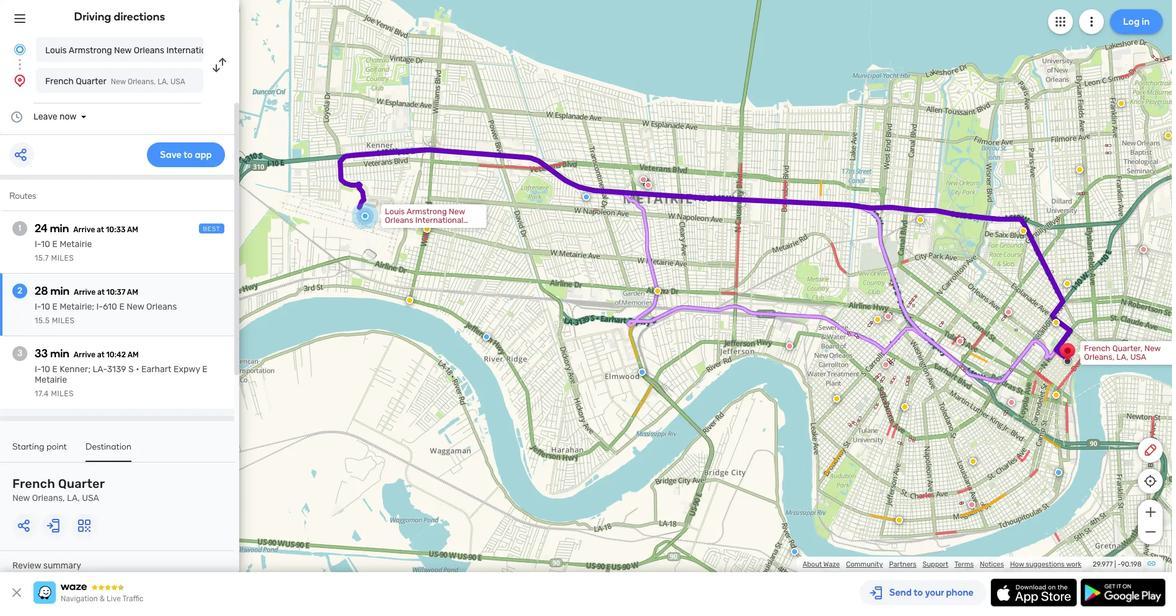 Task type: locate. For each thing, give the bounding box(es) containing it.
e right expwy
[[202, 365, 208, 375]]

33 min arrive at 10:42 am
[[35, 347, 139, 361]]

0 vertical spatial orleans,
[[128, 78, 156, 86]]

french inside french quarter, new orleans, la, usa
[[1085, 344, 1111, 353]]

0 horizontal spatial la,
[[67, 494, 80, 504]]

29.977 | -90.198
[[1093, 561, 1142, 569]]

3 10 from the top
[[41, 365, 50, 375]]

e
[[52, 239, 58, 250], [52, 302, 58, 313], [119, 302, 125, 313], [52, 365, 58, 375], [202, 365, 208, 375]]

0 vertical spatial quarter
[[76, 76, 107, 87]]

usa
[[170, 78, 185, 86], [1131, 353, 1147, 362], [82, 494, 99, 504]]

1 vertical spatial usa
[[1131, 353, 1147, 362]]

2 vertical spatial miles
[[51, 390, 74, 399]]

10 inside i-10 e metairie; i-610 e new orleans 15.5 miles
[[41, 302, 50, 313]]

arrive inside 28 min arrive at 10:37 am
[[74, 288, 96, 297]]

2 horizontal spatial usa
[[1131, 353, 1147, 362]]

work
[[1067, 561, 1082, 569]]

am right 10:37
[[127, 288, 138, 297]]

french
[[45, 76, 74, 87], [1085, 344, 1111, 353], [12, 477, 55, 492]]

1 horizontal spatial orleans,
[[128, 78, 156, 86]]

orleans,
[[128, 78, 156, 86], [1085, 353, 1115, 362], [32, 494, 65, 504]]

i-10 e metairie 15.7 miles
[[35, 239, 92, 263]]

10 down '33' at left bottom
[[41, 365, 50, 375]]

new right 610
[[127, 302, 144, 313]]

0 vertical spatial arrive
[[73, 226, 95, 234]]

miles down metairie;
[[52, 317, 75, 326]]

1 vertical spatial min
[[50, 285, 70, 298]]

2 horizontal spatial orleans,
[[1085, 353, 1115, 362]]

10 inside i-10 e kenner; la-3139 s • earhart expwy e metairie 17.4 miles
[[41, 365, 50, 375]]

miles right 15.7
[[51, 254, 74, 263]]

0 vertical spatial miles
[[51, 254, 74, 263]]

am inside 28 min arrive at 10:37 am
[[127, 288, 138, 297]]

min right '33' at left bottom
[[50, 347, 69, 361]]

1 vertical spatial quarter
[[58, 477, 105, 492]]

|
[[1115, 561, 1117, 569]]

1 vertical spatial metairie
[[35, 375, 67, 386]]

e inside i-10 e metairie 15.7 miles
[[52, 239, 58, 250]]

destination button
[[86, 442, 132, 463]]

live
[[107, 595, 121, 604]]

at inside 24 min arrive at 10:33 am
[[97, 226, 104, 234]]

orleans down directions
[[134, 45, 164, 56]]

1 horizontal spatial police image
[[1055, 469, 1063, 477]]

min
[[50, 222, 69, 236], [50, 285, 70, 298], [50, 347, 69, 361]]

road closed image
[[640, 176, 647, 184], [1005, 309, 1013, 316], [885, 313, 892, 321], [957, 338, 964, 345], [786, 343, 794, 350]]

2 horizontal spatial police image
[[791, 549, 799, 556]]

orleans
[[134, 45, 164, 56], [146, 302, 177, 313]]

metairie up 17.4
[[35, 375, 67, 386]]

min for 24 min
[[50, 222, 69, 236]]

610
[[103, 302, 117, 313]]

arrive up kenner;
[[74, 351, 95, 360]]

hazard image
[[1118, 100, 1126, 107], [1165, 132, 1173, 140], [1077, 166, 1084, 174], [917, 216, 925, 224], [424, 226, 431, 233], [1064, 280, 1072, 288], [654, 288, 662, 295], [1053, 319, 1060, 327], [970, 458, 977, 466]]

routes
[[9, 191, 36, 202]]

0 vertical spatial metairie
[[60, 239, 92, 250]]

new right quarter,
[[1145, 344, 1161, 353]]

2 vertical spatial orleans,
[[32, 494, 65, 504]]

quarter down armstrong
[[76, 76, 107, 87]]

0 vertical spatial min
[[50, 222, 69, 236]]

partners
[[890, 561, 917, 569]]

1 vertical spatial arrive
[[74, 288, 96, 297]]

am up s
[[128, 351, 139, 360]]

1 vertical spatial 10
[[41, 302, 50, 313]]

miles
[[51, 254, 74, 263], [52, 317, 75, 326], [51, 390, 74, 399]]

am right 10:33
[[127, 226, 138, 234]]

2 vertical spatial min
[[50, 347, 69, 361]]

new
[[114, 45, 132, 56], [111, 78, 126, 86], [127, 302, 144, 313], [1145, 344, 1161, 353], [12, 494, 30, 504]]

2 horizontal spatial la,
[[1117, 353, 1129, 362]]

arrive up metairie;
[[74, 288, 96, 297]]

quarter,
[[1113, 344, 1143, 353]]

29.977
[[1093, 561, 1113, 569]]

orleans inside button
[[134, 45, 164, 56]]

0 vertical spatial 10
[[41, 239, 50, 250]]

miles right 17.4
[[51, 390, 74, 399]]

2 vertical spatial at
[[97, 351, 105, 360]]

louis armstrong new orleans international airport
[[45, 45, 248, 56]]

french down louis
[[45, 76, 74, 87]]

best
[[203, 226, 221, 233]]

2 vertical spatial am
[[128, 351, 139, 360]]

about
[[803, 561, 822, 569]]

miles inside i-10 e metairie 15.7 miles
[[51, 254, 74, 263]]

arrive for 28 min
[[74, 288, 96, 297]]

2 at from the top
[[97, 288, 105, 297]]

10 up 15.5
[[41, 302, 50, 313]]

3
[[17, 349, 22, 359]]

at for 33 min
[[97, 351, 105, 360]]

arrive inside 24 min arrive at 10:33 am
[[73, 226, 95, 234]]

10 up 15.7
[[41, 239, 50, 250]]

1 horizontal spatial police image
[[583, 193, 590, 201]]

1 horizontal spatial la,
[[158, 78, 169, 86]]

&
[[100, 595, 105, 604]]

i- up 15.5
[[35, 302, 41, 313]]

about waze link
[[803, 561, 840, 569]]

french quarter new orleans, la, usa down the point
[[12, 477, 105, 504]]

0 vertical spatial at
[[97, 226, 104, 234]]

2 vertical spatial la,
[[67, 494, 80, 504]]

min for 33 min
[[50, 347, 69, 361]]

louis armstrong new orleans international airport button
[[36, 37, 248, 62]]

airport
[[220, 45, 248, 56]]

2 10 from the top
[[41, 302, 50, 313]]

1 vertical spatial la,
[[1117, 353, 1129, 362]]

french down 'starting point' button
[[12, 477, 55, 492]]

0 vertical spatial am
[[127, 226, 138, 234]]

police image
[[583, 193, 590, 201], [483, 334, 491, 341], [791, 549, 799, 556]]

1
[[18, 223, 21, 234]]

louis
[[45, 45, 67, 56]]

1 vertical spatial at
[[97, 288, 105, 297]]

community
[[846, 561, 883, 569]]

am inside 24 min arrive at 10:33 am
[[127, 226, 138, 234]]

10 inside i-10 e metairie 15.7 miles
[[41, 239, 50, 250]]

0 horizontal spatial police image
[[483, 334, 491, 341]]

0 vertical spatial usa
[[170, 78, 185, 86]]

am inside '33 min arrive at 10:42 am'
[[128, 351, 139, 360]]

i- down '33' at left bottom
[[35, 365, 41, 375]]

driving
[[74, 10, 111, 24]]

road closed image
[[645, 182, 652, 189], [1140, 246, 1148, 254], [882, 362, 890, 369], [1008, 399, 1016, 407], [969, 502, 976, 509]]

0 vertical spatial police image
[[583, 193, 590, 201]]

arrive inside '33 min arrive at 10:42 am'
[[74, 351, 95, 360]]

e left metairie;
[[52, 302, 58, 313]]

at
[[97, 226, 104, 234], [97, 288, 105, 297], [97, 351, 105, 360]]

at inside '33 min arrive at 10:42 am'
[[97, 351, 105, 360]]

metairie
[[60, 239, 92, 250], [35, 375, 67, 386]]

armstrong
[[69, 45, 112, 56]]

quarter down destination button
[[58, 477, 105, 492]]

arrive for 33 min
[[74, 351, 95, 360]]

i- inside i-10 e metairie 15.7 miles
[[35, 239, 41, 250]]

leave now
[[33, 112, 77, 122]]

new down louis armstrong new orleans international airport button
[[111, 78, 126, 86]]

at left 10:37
[[97, 288, 105, 297]]

la-
[[93, 365, 107, 375]]

traffic
[[122, 595, 143, 604]]

la,
[[158, 78, 169, 86], [1117, 353, 1129, 362], [67, 494, 80, 504]]

3 at from the top
[[97, 351, 105, 360]]

17.4
[[35, 390, 49, 399]]

10
[[41, 239, 50, 250], [41, 302, 50, 313], [41, 365, 50, 375]]

2 vertical spatial french
[[12, 477, 55, 492]]

new right armstrong
[[114, 45, 132, 56]]

terms link
[[955, 561, 974, 569]]

1 vertical spatial miles
[[52, 317, 75, 326]]

e for 24 min
[[52, 239, 58, 250]]

15.7
[[35, 254, 49, 263]]

review
[[12, 561, 41, 572]]

at left 10:33
[[97, 226, 104, 234]]

at inside 28 min arrive at 10:37 am
[[97, 288, 105, 297]]

90.198
[[1121, 561, 1142, 569]]

min right 28 on the top left of page
[[50, 285, 70, 298]]

french quarter new orleans, la, usa down armstrong
[[45, 76, 185, 87]]

e for 28 min
[[52, 302, 58, 313]]

i- down 28 min arrive at 10:37 am
[[96, 302, 103, 313]]

1 vertical spatial am
[[127, 288, 138, 297]]

10 for 33
[[41, 365, 50, 375]]

2 vertical spatial arrive
[[74, 351, 95, 360]]

quarter
[[76, 76, 107, 87], [58, 477, 105, 492]]

min right 24
[[50, 222, 69, 236]]

hazard image
[[1020, 228, 1028, 235], [406, 297, 414, 304], [874, 316, 882, 324], [1053, 392, 1060, 399], [833, 396, 841, 403], [902, 404, 909, 411], [896, 517, 904, 525]]

0 vertical spatial police image
[[639, 369, 646, 376]]

10 for 28
[[41, 302, 50, 313]]

-
[[1118, 561, 1121, 569]]

terms
[[955, 561, 974, 569]]

e right 610
[[119, 302, 125, 313]]

1 vertical spatial orleans,
[[1085, 353, 1115, 362]]

metairie down 24 min arrive at 10:33 am
[[60, 239, 92, 250]]

1 10 from the top
[[41, 239, 50, 250]]

arrive
[[73, 226, 95, 234], [74, 288, 96, 297], [74, 351, 95, 360]]

10 for 24
[[41, 239, 50, 250]]

how
[[1011, 561, 1025, 569]]

1 vertical spatial orleans
[[146, 302, 177, 313]]

new inside i-10 e metairie; i-610 e new orleans 15.5 miles
[[127, 302, 144, 313]]

starting point button
[[12, 442, 67, 461]]

i- inside i-10 e kenner; la-3139 s • earhart expwy e metairie 17.4 miles
[[35, 365, 41, 375]]

french quarter new orleans, la, usa
[[45, 76, 185, 87], [12, 477, 105, 504]]

1 at from the top
[[97, 226, 104, 234]]

at for 24 min
[[97, 226, 104, 234]]

earhart
[[141, 365, 172, 375]]

0 vertical spatial orleans
[[134, 45, 164, 56]]

orleans right 610
[[146, 302, 177, 313]]

i-
[[35, 239, 41, 250], [35, 302, 41, 313], [96, 302, 103, 313], [35, 365, 41, 375]]

i- up 15.7
[[35, 239, 41, 250]]

i- for 24 min
[[35, 239, 41, 250]]

2 vertical spatial 10
[[41, 365, 50, 375]]

1 horizontal spatial usa
[[170, 78, 185, 86]]

1 vertical spatial french
[[1085, 344, 1111, 353]]

at up la-
[[97, 351, 105, 360]]

e down 24 min arrive at 10:33 am
[[52, 239, 58, 250]]

french left quarter,
[[1085, 344, 1111, 353]]

community link
[[846, 561, 883, 569]]

0 horizontal spatial orleans,
[[32, 494, 65, 504]]

police image
[[639, 369, 646, 376], [1055, 469, 1063, 477]]

e left kenner;
[[52, 365, 58, 375]]

0 horizontal spatial usa
[[82, 494, 99, 504]]

metairie;
[[60, 302, 94, 313]]

arrive up i-10 e metairie 15.7 miles
[[73, 226, 95, 234]]

partners link
[[890, 561, 917, 569]]

am
[[127, 226, 138, 234], [127, 288, 138, 297], [128, 351, 139, 360]]



Task type: vqa. For each thing, say whether or not it's contained in the screenshot.
"Live"
yes



Task type: describe. For each thing, give the bounding box(es) containing it.
s
[[128, 365, 134, 375]]

33
[[35, 347, 48, 361]]

miles inside i-10 e metairie; i-610 e new orleans 15.5 miles
[[52, 317, 75, 326]]

miles inside i-10 e kenner; la-3139 s • earhart expwy e metairie 17.4 miles
[[51, 390, 74, 399]]

driving directions
[[74, 10, 165, 24]]

now
[[59, 112, 77, 122]]

28
[[35, 285, 48, 298]]

at for 28 min
[[97, 288, 105, 297]]

•
[[136, 365, 139, 375]]

current location image
[[12, 42, 27, 57]]

how suggestions work link
[[1011, 561, 1082, 569]]

orleans inside i-10 e metairie; i-610 e new orleans 15.5 miles
[[146, 302, 177, 313]]

usa inside french quarter, new orleans, la, usa
[[1131, 353, 1147, 362]]

starting
[[12, 442, 44, 453]]

28 min arrive at 10:37 am
[[35, 285, 138, 298]]

link image
[[1147, 559, 1157, 569]]

i-10 e metairie; i-610 e new orleans 15.5 miles
[[35, 302, 177, 326]]

metairie inside i-10 e metairie 15.7 miles
[[60, 239, 92, 250]]

10:42
[[106, 351, 126, 360]]

1 vertical spatial police image
[[483, 334, 491, 341]]

starting point
[[12, 442, 67, 453]]

0 vertical spatial la,
[[158, 78, 169, 86]]

0 vertical spatial french
[[45, 76, 74, 87]]

1 vertical spatial french quarter new orleans, la, usa
[[12, 477, 105, 504]]

support link
[[923, 561, 949, 569]]

0 vertical spatial french quarter new orleans, la, usa
[[45, 76, 185, 87]]

support
[[923, 561, 949, 569]]

pencil image
[[1144, 443, 1158, 458]]

arrive for 24 min
[[73, 226, 95, 234]]

location image
[[12, 73, 27, 88]]

24 min arrive at 10:33 am
[[35, 222, 138, 236]]

new down 'starting point' button
[[12, 494, 30, 504]]

about waze community partners support terms notices how suggestions work
[[803, 561, 1082, 569]]

1 vertical spatial police image
[[1055, 469, 1063, 477]]

navigation
[[61, 595, 98, 604]]

e for 33 min
[[52, 365, 58, 375]]

24
[[35, 222, 48, 236]]

leave
[[33, 112, 57, 122]]

notices
[[980, 561, 1004, 569]]

min for 28 min
[[50, 285, 70, 298]]

2 vertical spatial usa
[[82, 494, 99, 504]]

zoom out image
[[1143, 525, 1159, 540]]

i-10 e kenner; la-3139 s • earhart expwy e metairie 17.4 miles
[[35, 365, 208, 399]]

directions
[[114, 10, 165, 24]]

zoom in image
[[1143, 505, 1159, 520]]

new inside french quarter, new orleans, la, usa
[[1145, 344, 1161, 353]]

2 vertical spatial police image
[[791, 549, 799, 556]]

summary
[[43, 561, 81, 572]]

review summary
[[12, 561, 81, 572]]

new inside button
[[114, 45, 132, 56]]

suggestions
[[1026, 561, 1065, 569]]

navigation & live traffic
[[61, 595, 143, 604]]

i- for 33 min
[[35, 365, 41, 375]]

am for 33 min
[[128, 351, 139, 360]]

la, inside french quarter, new orleans, la, usa
[[1117, 353, 1129, 362]]

french quarter, new orleans, la, usa
[[1085, 344, 1161, 362]]

orleans, inside french quarter, new orleans, la, usa
[[1085, 353, 1115, 362]]

3139
[[107, 365, 126, 375]]

i- for 28 min
[[35, 302, 41, 313]]

am for 28 min
[[127, 288, 138, 297]]

clock image
[[9, 110, 24, 125]]

2
[[17, 286, 22, 296]]

10:37
[[106, 288, 126, 297]]

notices link
[[980, 561, 1004, 569]]

kenner;
[[60, 365, 91, 375]]

destination
[[86, 442, 132, 453]]

am for 24 min
[[127, 226, 138, 234]]

15.5
[[35, 317, 50, 326]]

4.8
[[159, 571, 213, 612]]

metairie inside i-10 e kenner; la-3139 s • earhart expwy e metairie 17.4 miles
[[35, 375, 67, 386]]

x image
[[9, 586, 24, 601]]

0 horizontal spatial police image
[[639, 369, 646, 376]]

waze
[[824, 561, 840, 569]]

point
[[47, 442, 67, 453]]

international
[[167, 45, 218, 56]]

expwy
[[174, 365, 200, 375]]

10:33
[[106, 226, 126, 234]]



